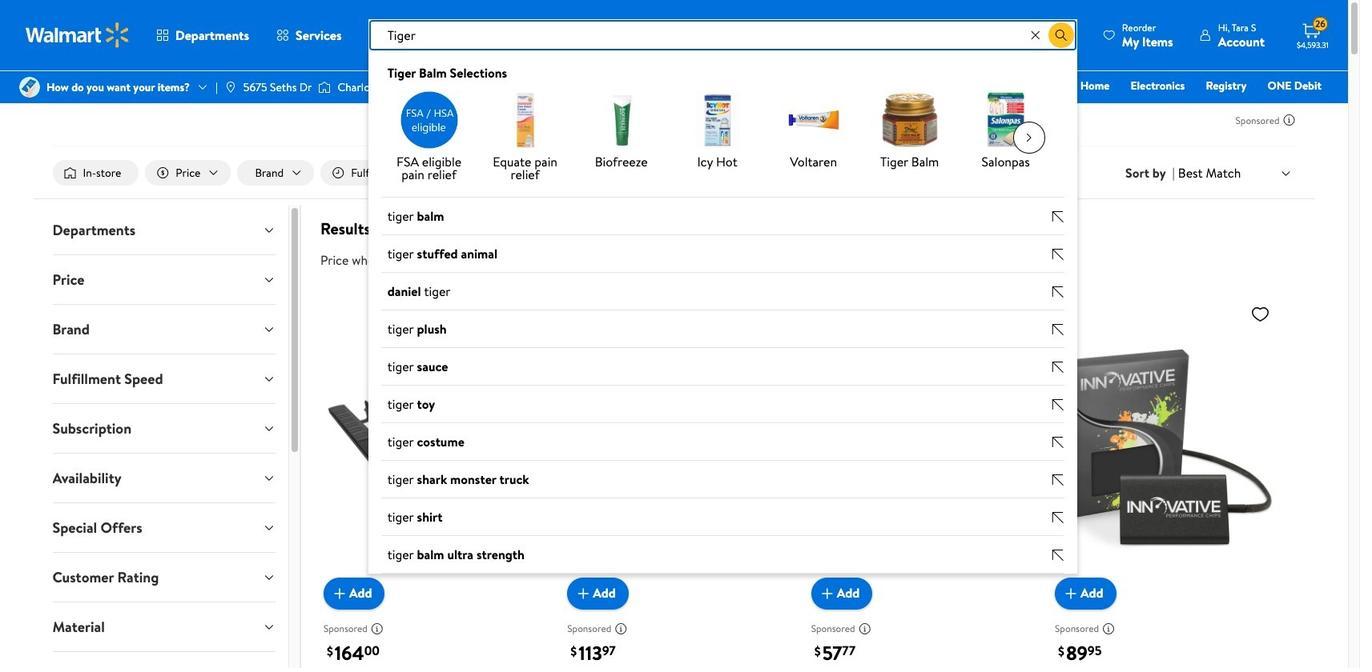 Task type: describe. For each thing, give the bounding box(es) containing it.
sort by best match image
[[1280, 167, 1293, 180]]

update query to tiger sauce image
[[1052, 361, 1065, 374]]

ad disclaimer and feedback image for titan fitness front squat harness quads strength "image"
[[615, 623, 627, 636]]

search icon image
[[1055, 29, 1068, 42]]

1 horizontal spatial  image
[[318, 79, 331, 95]]

2 tab from the top
[[40, 256, 288, 304]]

ad disclaimer and feedback image for dorman 620-457 a/c condenser fan assembly for specific infiniti / nissan models fits select: 2004-2006 nissan titan, 2005-2015 nissan armada image
[[858, 623, 871, 636]]

add to cart image for dorman 620-457 a/c condenser fan assembly for specific infiniti / nissan models fits select: 2004-2006 nissan titan, 2005-2015 nissan armada image
[[818, 585, 837, 604]]

add to favorites list, ledkingdomus running board for 2004-2023 nissan titan crew cab/16-23 titan xd crew cab nerf bars side steps black 6 inch image
[[519, 304, 539, 325]]

innovative performance chip/power programmer for nissan titan & titan xd - improve your fuel mileage & gain more mpg, increase horsepower & torque! image
[[1055, 298, 1277, 597]]

ledkingdomus running board for 2004-2023 nissan titan crew cab/16-23 titan xd crew cab nerf bars side steps black 6 inch image
[[324, 298, 545, 597]]

3 tab from the top
[[40, 305, 288, 354]]

dorman 620-457 a/c condenser fan assembly for specific infiniti / nissan models fits select: 2004-2006 nissan titan, 2005-2015 nissan armada image
[[811, 298, 1033, 597]]

titan fitness front squat harness quads strength image
[[567, 298, 789, 597]]

clear search field text image
[[1029, 29, 1042, 41]]

add to cart image for innovative performance chip/power programmer for nissan titan & titan xd - improve your fuel mileage & gain more mpg, increase horsepower & torque! image
[[1062, 585, 1081, 604]]

next slide for horizontal chip scroller list image
[[1013, 122, 1045, 154]]

update query to tiger balm ultra strength image
[[1052, 549, 1065, 562]]

ad disclaimer and feedback image for add to cart image
[[371, 623, 384, 636]]



Task type: locate. For each thing, give the bounding box(es) containing it.
1 ad disclaimer and feedback image from the left
[[371, 623, 384, 636]]

1 horizontal spatial add to cart image
[[818, 585, 837, 604]]

0 horizontal spatial ad disclaimer and feedback image
[[615, 623, 627, 636]]

1 horizontal spatial ad disclaimer and feedback image
[[1102, 623, 1115, 636]]

3 add to cart image from the left
[[1062, 585, 1081, 604]]

update query to tiger shirt image
[[1052, 512, 1065, 525]]

8 tab from the top
[[40, 554, 288, 603]]

add to favorites list, titan fitness front squat harness quads strength image
[[763, 304, 782, 325]]

add to cart image
[[330, 585, 349, 604]]

4 tab from the top
[[40, 355, 288, 404]]

0 horizontal spatial  image
[[224, 81, 237, 94]]

update query to tiger costume image
[[1052, 436, 1065, 449]]

update query to tiger plush image
[[1052, 323, 1065, 336]]

 image
[[318, 79, 331, 95], [224, 81, 237, 94]]

add to cart image
[[574, 585, 593, 604], [818, 585, 837, 604], [1062, 585, 1081, 604]]

2 add to cart image from the left
[[818, 585, 837, 604]]

5 tab from the top
[[40, 405, 288, 453]]

list box
[[368, 51, 1077, 574]]

sort and filter section element
[[33, 147, 1315, 199]]

group
[[368, 198, 1077, 574]]

tab
[[40, 206, 288, 255], [40, 256, 288, 304], [40, 305, 288, 354], [40, 355, 288, 404], [40, 405, 288, 453], [40, 454, 288, 503], [40, 504, 288, 553], [40, 554, 288, 603], [40, 603, 288, 652]]

add to cart image for titan fitness front squat harness quads strength "image"
[[574, 585, 593, 604]]

update query to daniel tiger image
[[1052, 286, 1065, 299]]

6 tab from the top
[[40, 454, 288, 503]]

7 tab from the top
[[40, 504, 288, 553]]

update query to tiger toy image
[[1052, 399, 1065, 412]]

0 horizontal spatial ad disclaimer and feedback image
[[371, 623, 384, 636]]

2 ad disclaimer and feedback image from the left
[[1102, 623, 1115, 636]]

2 horizontal spatial add to cart image
[[1062, 585, 1081, 604]]

update query to tiger shark monster truck image
[[1052, 474, 1065, 487]]

9 tab from the top
[[40, 603, 288, 652]]

ad disclaimer and feedback image
[[371, 623, 384, 636], [1102, 623, 1115, 636]]

Walmart Site-Wide search field
[[368, 19, 1077, 574]]

0 horizontal spatial add to cart image
[[574, 585, 593, 604]]

update query to tiger stuffed animal image
[[1052, 248, 1065, 261]]

Search search field
[[368, 19, 1077, 51]]

legal information image
[[485, 254, 497, 267]]

1 horizontal spatial ad disclaimer and feedback image
[[858, 623, 871, 636]]

2 horizontal spatial ad disclaimer and feedback image
[[1283, 114, 1296, 127]]

update query to tiger balm image
[[1052, 211, 1065, 223]]

 image
[[19, 77, 40, 98]]

add to favorites list, innovative performance chip/power programmer for nissan titan & titan xd - improve your fuel mileage & gain more mpg, increase horsepower & torque! image
[[1251, 304, 1270, 325]]

ad disclaimer and feedback image
[[1283, 114, 1296, 127], [615, 623, 627, 636], [858, 623, 871, 636]]

1 add to cart image from the left
[[574, 585, 593, 604]]

ad disclaimer and feedback image for add to cart icon associated with innovative performance chip/power programmer for nissan titan & titan xd - improve your fuel mileage & gain more mpg, increase horsepower & torque! image
[[1102, 623, 1115, 636]]

walmart image
[[26, 22, 130, 48]]

1 tab from the top
[[40, 206, 288, 255]]

add to favorites list, dorman 620-457 a/c condenser fan assembly for specific infiniti / nissan models fits select: 2004-2006 nissan titan, 2005-2015 nissan armada image
[[1007, 304, 1026, 325]]



Task type: vqa. For each thing, say whether or not it's contained in the screenshot.
"Speed" dropdown button
no



